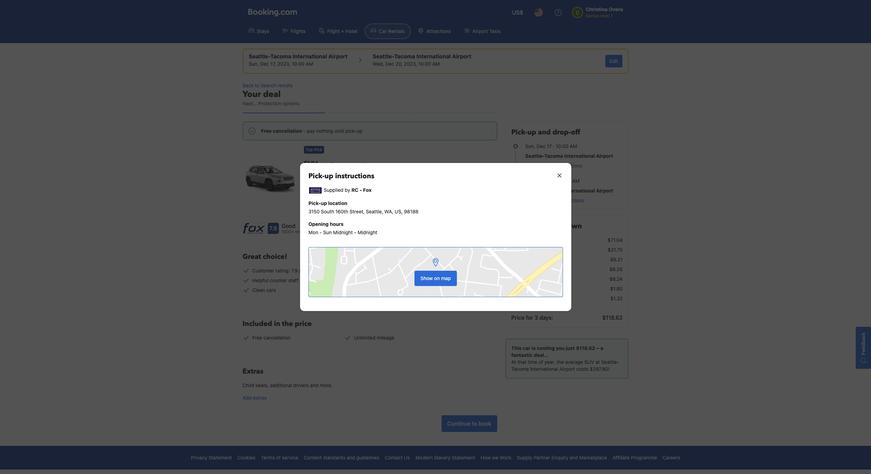 Task type: locate. For each thing, give the bounding box(es) containing it.
pick- inside the 'pick-up location 3150 south 160th street, seattle, wa, us, 98188'
[[309, 200, 321, 206]]

seattle- inside "seattle-tacoma international airport sun, dec 17, 2023, 10:00 am"
[[249, 53, 271, 60]]

2 seattle-tacoma international airport from the top
[[526, 188, 614, 194]]

next page is protection options note
[[243, 100, 498, 107]]

helpful counter staff
[[253, 278, 299, 284]]

up up 20
[[549, 163, 555, 169]]

to right back
[[255, 82, 260, 88]]

0 vertical spatial the
[[282, 320, 293, 329]]

0 vertical spatial instructions
[[556, 163, 583, 169]]

until
[[335, 128, 344, 134]]

1 vertical spatial pick-
[[538, 163, 549, 169]]

show on map button
[[309, 247, 563, 298]]

great
[[243, 252, 261, 262]]

1 vertical spatial drop-
[[538, 198, 551, 204]]

cars down helpful counter staff
[[267, 288, 276, 294]]

· right 17
[[554, 143, 555, 149]]

tacoma inside "seattle-tacoma international airport sun, dec 17, 2023, 10:00 am"
[[271, 53, 292, 60]]

tacoma
[[271, 53, 292, 60], [394, 53, 415, 60], [545, 153, 564, 159], [545, 188, 564, 194], [322, 198, 339, 204], [512, 366, 529, 372]]

statement
[[209, 455, 232, 461], [452, 455, 476, 461]]

just
[[566, 346, 575, 352]]

airport inside the this car is costing you just $118.62 – a fantastic deal… at that time of year, the average suv at seattle- tacoma international airport costs $297.80!
[[560, 366, 576, 372]]

seattle-tacoma international airport for wed, dec 20 · 10:00 am
[[526, 188, 614, 194]]

dec inside seattle-tacoma international airport wed, dec 20, 2023, 10:00 am
[[386, 61, 395, 67]]

1 horizontal spatial of
[[539, 360, 544, 365]]

wa tax sea 10.25pct
[[512, 267, 563, 273]]

jeep
[[319, 161, 329, 167]]

0 horizontal spatial 2023,
[[278, 61, 291, 67]]

· right 20
[[556, 178, 557, 184]]

tacoma inside seattle-tacoma international airport shuttle bus
[[322, 198, 339, 204]]

1 vertical spatial price
[[295, 320, 312, 329]]

0 vertical spatial seattle-tacoma international airport
[[526, 153, 614, 159]]

large
[[317, 185, 329, 191]]

choice!
[[263, 252, 287, 262]]

0 vertical spatial sea
[[531, 267, 540, 273]]

partner
[[534, 455, 551, 461]]

supplied
[[324, 187, 344, 193]]

drop-off date element
[[373, 61, 472, 68]]

$297.80!
[[590, 366, 610, 372]]

instructions up wed, dec 20 · 10:00 am
[[556, 163, 583, 169]]

back to search results link
[[243, 82, 498, 89]]

2 vertical spatial pick-
[[309, 200, 321, 206]]

tacoma up 17,
[[271, 53, 292, 60]]

0 horizontal spatial ·
[[554, 143, 555, 149]]

3 right for
[[535, 315, 539, 321]]

rc
[[352, 187, 359, 193]]

· for 17
[[554, 143, 555, 149]]

0 horizontal spatial counter
[[270, 278, 287, 284]]

dec left 20
[[539, 178, 547, 184]]

instructions for sun, dec 17 · 10:00 am
[[556, 163, 583, 169]]

1 horizontal spatial 2023,
[[404, 61, 417, 67]]

helpful
[[253, 278, 269, 284]]

attractions
[[427, 28, 451, 34]]

1 horizontal spatial midnight
[[358, 230, 377, 236]]

terms of service link
[[261, 455, 298, 462]]

affiliate
[[613, 455, 630, 461]]

midnight down seattle,
[[358, 230, 377, 236]]

tacoma down that
[[512, 366, 529, 372]]

2023, inside "seattle-tacoma international airport sun, dec 17, 2023, 10:00 am"
[[278, 61, 291, 67]]

fee for vehicle license fee
[[554, 296, 562, 302]]

1 vertical spatial fee
[[554, 296, 562, 302]]

2023, right 17,
[[278, 61, 291, 67]]

0 horizontal spatial sun,
[[249, 61, 259, 67]]

vehicle license fee
[[512, 296, 562, 302]]

1 horizontal spatial sea
[[531, 267, 540, 273]]

seattle- down stays link
[[249, 53, 271, 60]]

0 horizontal spatial midnight
[[333, 230, 353, 236]]

1 vertical spatial of
[[276, 455, 281, 461]]

map
[[441, 276, 451, 282]]

pick- for pick-up and drop-off
[[512, 128, 528, 137]]

instructions inside dialog
[[335, 172, 375, 181]]

am inside seattle-tacoma international airport wed, dec 20, 2023, 10:00 am
[[433, 61, 440, 67]]

1 horizontal spatial to
[[366, 268, 371, 274]]

10:00 down pick-up location element
[[292, 61, 305, 67]]

fee right license
[[554, 296, 562, 302]]

wa left tax
[[512, 267, 519, 273]]

0 horizontal spatial off
[[551, 198, 557, 204]]

0 horizontal spatial statement
[[209, 455, 232, 461]]

privacy statement
[[191, 455, 232, 461]]

1 vertical spatial $118.62
[[577, 346, 596, 352]]

1 vertical spatial cars
[[267, 288, 276, 294]]

free down well-
[[354, 288, 364, 294]]

1 horizontal spatial suv
[[585, 360, 595, 365]]

flights link
[[277, 24, 312, 39]]

shuttle
[[304, 205, 318, 210]]

2023, right 20,
[[404, 61, 417, 67]]

easy to find counter
[[354, 268, 399, 274]]

pick- up sun, dec 17 · 10:00 am
[[512, 128, 528, 137]]

0 vertical spatial $118.62
[[603, 315, 623, 321]]

2 wa from the top
[[512, 267, 519, 273]]

free down protection at the left top of the page
[[261, 128, 272, 134]]

seattle-tacoma international airport up view pick-up instructions
[[526, 153, 614, 159]]

0 horizontal spatial suv
[[304, 159, 318, 169]]

search
[[261, 82, 277, 88]]

0 horizontal spatial the
[[282, 320, 293, 329]]

-
[[304, 128, 306, 134], [360, 187, 362, 193], [320, 230, 322, 236], [354, 230, 356, 236]]

fee for energy recovery fee
[[559, 286, 567, 292]]

wa for wa tax sea 10.25pct
[[512, 267, 519, 273]]

supply partner enquiry and marketplace
[[517, 455, 608, 461]]

counter right find
[[382, 268, 399, 274]]

1 vertical spatial seattle-tacoma international airport
[[526, 188, 614, 194]]

time
[[528, 360, 538, 365]]

3 left 'large'
[[312, 185, 315, 191]]

off
[[571, 128, 581, 137], [551, 198, 557, 204]]

flight
[[327, 28, 340, 34]]

counter down customer rating: 7.9 / 10
[[270, 278, 287, 284]]

1 horizontal spatial statement
[[452, 455, 476, 461]]

0 vertical spatial to
[[255, 82, 260, 88]]

pick-
[[346, 128, 357, 134], [538, 163, 549, 169]]

car up the consolidated
[[512, 222, 523, 231]]

price for 3 days:
[[512, 315, 554, 321]]

to left 'book' at the right
[[472, 421, 478, 427]]

0 horizontal spatial $118.62
[[577, 346, 596, 352]]

1 2023, from the left
[[278, 61, 291, 67]]

drop- down 20
[[538, 198, 551, 204]]

am inside "seattle-tacoma international airport sun, dec 17, 2023, 10:00 am"
[[306, 61, 313, 67]]

1 horizontal spatial counter
[[382, 268, 399, 274]]

on
[[434, 276, 440, 282]]

am right 17
[[570, 143, 578, 149]]

0 vertical spatial drop-
[[553, 128, 571, 137]]

suv inside product card group
[[304, 159, 318, 169]]

pick- for pick-up instructions
[[309, 172, 325, 181]]

international up view drop-off instructions
[[565, 188, 595, 194]]

feedback
[[861, 333, 867, 355]]

0 horizontal spatial cars
[[267, 288, 276, 294]]

instructions down wed, dec 20 · 10:00 am
[[558, 198, 585, 204]]

1 vertical spatial to
[[366, 268, 371, 274]]

dec left 20,
[[386, 61, 395, 67]]

international up pick-up date element
[[293, 53, 327, 60]]

and right standards
[[347, 455, 355, 461]]

0 vertical spatial cars
[[392, 278, 402, 284]]

price up the consolidated
[[525, 222, 542, 231]]

drop-
[[553, 128, 571, 137], [538, 198, 551, 204]]

0 horizontal spatial price
[[295, 320, 312, 329]]

sea up energy
[[512, 276, 521, 282]]

off down wed, dec 20 · 10:00 am
[[551, 198, 557, 204]]

1 horizontal spatial ·
[[556, 178, 557, 184]]

1 vertical spatial the
[[557, 360, 564, 365]]

up up "south"
[[321, 200, 327, 206]]

view down wed, dec 20 · 10:00 am
[[526, 198, 537, 204]]

0 horizontal spatial sea
[[512, 276, 521, 282]]

seattle-tacoma international airport group down attractions link
[[373, 52, 472, 68]]

terms
[[261, 455, 275, 461]]

footer
[[0, 447, 872, 475]]

marketplace
[[580, 455, 608, 461]]

0 horizontal spatial pick-
[[346, 128, 357, 134]]

0 vertical spatial sun,
[[249, 61, 259, 67]]

car for car rentals
[[379, 28, 387, 34]]

counter
[[382, 268, 399, 274], [270, 278, 287, 284]]

off up sun, dec 17 · 10:00 am
[[571, 128, 581, 137]]

off inside button
[[551, 198, 557, 204]]

consolidated facility
[[512, 247, 571, 253]]

0 horizontal spatial 3
[[312, 185, 315, 191]]

up inside the 'pick-up location 3150 south 160th street, seattle, wa, us, 98188'
[[321, 200, 327, 206]]

hours
[[330, 221, 344, 227]]

0 vertical spatial free
[[261, 128, 272, 134]]

seattle-tacoma international airport group
[[249, 52, 348, 68], [373, 52, 472, 68]]

breakdown
[[544, 222, 582, 231]]

rc - fox image
[[309, 188, 322, 194]]

seattle- inside seattle-tacoma international airport wed, dec 20, 2023, 10:00 am
[[373, 53, 394, 60]]

$118.62 left –
[[577, 346, 596, 352]]

of inside the this car is costing you just $118.62 – a fantastic deal… at that time of year, the average suv at seattle- tacoma international airport costs $297.80!
[[539, 360, 544, 365]]

0 vertical spatial wa
[[512, 257, 519, 263]]

suv
[[304, 159, 318, 169], [585, 360, 595, 365]]

sea
[[531, 267, 540, 273], [512, 276, 521, 282]]

suv left at
[[585, 360, 595, 365]]

drivers
[[294, 383, 309, 389]]

pick-up instructions
[[309, 172, 375, 181]]

sun,
[[249, 61, 259, 67], [526, 143, 536, 149]]

sun, left 17
[[526, 143, 536, 149]]

to left find
[[366, 268, 371, 274]]

sea conces 11.11pct
[[512, 276, 563, 282]]

$118.62 down $1.32 at the bottom
[[603, 315, 623, 321]]

wed,
[[373, 61, 384, 67], [526, 178, 537, 184]]

am down pick-up location element
[[306, 61, 313, 67]]

2 vertical spatial instructions
[[558, 198, 585, 204]]

options
[[283, 101, 300, 106]]

pick- up 'large'
[[309, 172, 325, 181]]

child
[[243, 383, 254, 389]]

1 horizontal spatial the
[[557, 360, 564, 365]]

1 horizontal spatial cars
[[392, 278, 402, 284]]

dec left 17,
[[260, 61, 269, 67]]

2 view from the top
[[526, 198, 537, 204]]

up for pick-up location 3150 south 160th street, seattle, wa, us, 98188
[[321, 200, 327, 206]]

1 horizontal spatial pick-
[[538, 163, 549, 169]]

and inside 'link'
[[347, 455, 355, 461]]

the right year,
[[557, 360, 564, 365]]

0 vertical spatial cancellation
[[273, 128, 302, 134]]

1 vertical spatial view
[[526, 198, 537, 204]]

0 vertical spatial wed,
[[373, 61, 384, 67]]

unlimited
[[354, 335, 376, 341]]

2 vertical spatial to
[[472, 421, 478, 427]]

by
[[345, 187, 350, 193]]

rating:
[[276, 268, 290, 274]]

dec inside "seattle-tacoma international airport sun, dec 17, 2023, 10:00 am"
[[260, 61, 269, 67]]

am
[[306, 61, 313, 67], [433, 61, 440, 67], [570, 143, 578, 149], [573, 178, 580, 184]]

0 vertical spatial fee
[[559, 286, 567, 292]]

how
[[481, 455, 491, 461]]

3 inside product card group
[[312, 185, 315, 191]]

tacoma inside seattle-tacoma international airport wed, dec 20, 2023, 10:00 am
[[394, 53, 415, 60]]

great choice!
[[243, 252, 287, 262]]

cars right 'maintained'
[[392, 278, 402, 284]]

cancellation left pay
[[273, 128, 302, 134]]

10.25pct
[[542, 267, 563, 273]]

how we work
[[481, 455, 512, 461]]

pick- up 3150
[[309, 200, 321, 206]]

privacy statement link
[[191, 455, 232, 462]]

wa for wa rentaltx 7.7pct
[[512, 257, 519, 263]]

pick-up date element
[[249, 61, 348, 68]]

airport
[[473, 28, 488, 34], [329, 53, 348, 60], [453, 53, 472, 60], [597, 153, 614, 159], [597, 188, 614, 194], [370, 198, 385, 204], [560, 366, 576, 372]]

1 horizontal spatial price
[[525, 222, 542, 231]]

1 horizontal spatial car
[[512, 222, 523, 231]]

seattle-tacoma international airport for sun, dec 17 · 10:00 am
[[526, 153, 614, 159]]

1 vertical spatial pick-
[[309, 172, 325, 181]]

at
[[512, 360, 517, 365]]

tacoma up 'bus'
[[322, 198, 339, 204]]

1 wa from the top
[[512, 257, 519, 263]]

pick-up location element
[[249, 52, 348, 61]]

suv jeep cherokee or similar
[[304, 159, 368, 169]]

sea down wa rentaltx 7.7pct
[[531, 267, 540, 273]]

2 2023, from the left
[[404, 61, 417, 67]]

0 horizontal spatial car
[[379, 28, 387, 34]]

1 vertical spatial sea
[[512, 276, 521, 282]]

0 vertical spatial off
[[571, 128, 581, 137]]

0 horizontal spatial of
[[276, 455, 281, 461]]

the right in
[[282, 320, 293, 329]]

1 vertical spatial suv
[[585, 360, 595, 365]]

to
[[255, 82, 260, 88], [366, 268, 371, 274], [472, 421, 478, 427]]

0 horizontal spatial drop-
[[538, 198, 551, 204]]

1 seattle-tacoma international airport from the top
[[526, 153, 614, 159]]

fee down 11.11pct
[[559, 286, 567, 292]]

up right until in the left of the page
[[357, 128, 363, 134]]

next…
[[243, 101, 257, 106]]

1 vertical spatial wed,
[[526, 178, 537, 184]]

statement right slavery in the bottom of the page
[[452, 455, 476, 461]]

2 midnight from the left
[[358, 230, 377, 236]]

1 vertical spatial off
[[551, 198, 557, 204]]

to inside back to search results your deal next… protection options
[[255, 82, 260, 88]]

1 seattle-tacoma international airport group from the left
[[249, 52, 348, 68]]

1 view from the top
[[526, 163, 537, 169]]

to for back to search results your deal next… protection options
[[255, 82, 260, 88]]

wa left rentaltx
[[512, 257, 519, 263]]

wed, dec 20 · 10:00 am
[[526, 178, 580, 184]]

2023, inside seattle-tacoma international airport wed, dec 20, 2023, 10:00 am
[[404, 61, 417, 67]]

international up drop-off date element
[[417, 53, 451, 60]]

1 vertical spatial instructions
[[335, 172, 375, 181]]

1 vertical spatial car
[[512, 222, 523, 231]]

back
[[243, 82, 254, 88]]

1 vertical spatial free
[[354, 288, 364, 294]]

airport inside "seattle-tacoma international airport sun, dec 17, 2023, 10:00 am"
[[329, 53, 348, 60]]

1 vertical spatial cancellation
[[264, 335, 291, 341]]

·
[[554, 143, 555, 149], [556, 178, 557, 184]]

2 horizontal spatial to
[[472, 421, 478, 427]]

statement inside privacy statement link
[[209, 455, 232, 461]]

0 vertical spatial suv
[[304, 159, 318, 169]]

1 vertical spatial 3
[[535, 315, 539, 321]]

2 statement from the left
[[452, 455, 476, 461]]

2 vertical spatial free
[[253, 335, 262, 341]]

drop- up sun, dec 17 · 10:00 am
[[553, 128, 571, 137]]

car inside car rentals link
[[379, 28, 387, 34]]

content standards and guidelines link
[[304, 455, 380, 462]]

view up wed, dec 20 · 10:00 am
[[526, 163, 537, 169]]

1 horizontal spatial 3
[[535, 315, 539, 321]]

1 horizontal spatial seattle-tacoma international airport group
[[373, 52, 472, 68]]

1 vertical spatial ·
[[556, 178, 557, 184]]

seattle- right at
[[602, 360, 620, 365]]

international down rc on the left top
[[340, 198, 369, 204]]

0 vertical spatial car
[[379, 28, 387, 34]]

of down deal…
[[539, 360, 544, 365]]

price right in
[[295, 320, 312, 329]]

free down included
[[253, 335, 262, 341]]

5
[[312, 175, 315, 181]]

1 vertical spatial counter
[[270, 278, 287, 284]]

0 horizontal spatial to
[[255, 82, 260, 88]]

cherokee
[[330, 161, 349, 167]]

statement right privacy
[[209, 455, 232, 461]]

tacoma up view drop-off instructions
[[545, 188, 564, 194]]

1 statement from the left
[[209, 455, 232, 461]]

1 vertical spatial wa
[[512, 267, 519, 273]]

tacoma up 20,
[[394, 53, 415, 60]]

1 vertical spatial sun,
[[526, 143, 536, 149]]

to for continue to book
[[472, 421, 478, 427]]

0 horizontal spatial seattle-tacoma international airport group
[[249, 52, 348, 68]]

0 horizontal spatial wed,
[[373, 61, 384, 67]]

extras
[[253, 395, 267, 401]]

0 vertical spatial 3
[[312, 185, 315, 191]]

international down year,
[[531, 366, 559, 372]]

midnight
[[333, 230, 353, 236], [358, 230, 377, 236]]

+
[[341, 28, 344, 34]]

wed, left 20,
[[373, 61, 384, 67]]

pick-
[[512, 128, 528, 137], [309, 172, 325, 181], [309, 200, 321, 206]]

seattle- down car rentals link
[[373, 53, 394, 60]]

0 vertical spatial view
[[526, 163, 537, 169]]

add extras
[[243, 395, 267, 401]]

0 vertical spatial ·
[[554, 143, 555, 149]]

car rentals link
[[365, 24, 411, 39]]

up
[[528, 128, 537, 137], [357, 128, 363, 134], [549, 163, 555, 169], [325, 172, 333, 181], [321, 200, 327, 206]]

of right terms
[[276, 455, 281, 461]]

midnight down hours
[[333, 230, 353, 236]]

sun, left 17,
[[249, 61, 259, 67]]

pick- right until in the left of the page
[[346, 128, 357, 134]]

airport inside seattle-tacoma international airport shuttle bus
[[370, 198, 385, 204]]

suv left the jeep in the left top of the page
[[304, 159, 318, 169]]

0 vertical spatial pick-
[[512, 128, 528, 137]]

attractions link
[[412, 24, 457, 39]]

terms of service
[[261, 455, 298, 461]]

0 vertical spatial of
[[539, 360, 544, 365]]

seattle- up 'shuttle'
[[304, 198, 322, 204]]

0 vertical spatial pick-
[[346, 128, 357, 134]]

cancellation down in
[[264, 335, 291, 341]]

wed, left 20
[[526, 178, 537, 184]]

days:
[[540, 315, 554, 321]]

pick- up 20
[[538, 163, 549, 169]]

seattle-tacoma international airport up view drop-off instructions
[[526, 188, 614, 194]]

instructions down or
[[335, 172, 375, 181]]

tacoma inside the this car is costing you just $118.62 – a fantastic deal… at that time of year, the average suv at seattle- tacoma international airport costs $297.80!
[[512, 366, 529, 372]]

up up 3 large bags
[[325, 172, 333, 181]]



Task type: describe. For each thing, give the bounding box(es) containing it.
international inside seattle-tacoma international airport wed, dec 20, 2023, 10:00 am
[[417, 53, 451, 60]]

year,
[[545, 360, 556, 365]]

free cancellation - pay nothing until pick-up
[[261, 128, 363, 134]]

1 midnight from the left
[[333, 230, 353, 236]]

2023, for seattle-tacoma international airport wed, dec 20, 2023, 10:00 am
[[404, 61, 417, 67]]

contact us
[[385, 455, 410, 461]]

consolidated
[[512, 247, 549, 253]]

and right enquiry
[[570, 455, 579, 461]]

10:00 right 17
[[556, 143, 569, 149]]

stays link
[[243, 24, 275, 39]]

product card group
[[243, 143, 506, 235]]

conces
[[522, 276, 542, 282]]

1 horizontal spatial drop-
[[553, 128, 571, 137]]

- down street,
[[354, 230, 356, 236]]

suv inside the this car is costing you just $118.62 – a fantastic deal… at that time of year, the average suv at seattle- tacoma international airport costs $297.80!
[[585, 360, 595, 365]]

contact
[[385, 455, 403, 461]]

for
[[526, 315, 534, 321]]

that
[[518, 360, 527, 365]]

$118.62 inside the this car is costing you just $118.62 – a fantastic deal… at that time of year, the average suv at seattle- tacoma international airport costs $297.80!
[[577, 346, 596, 352]]

wed, inside seattle-tacoma international airport wed, dec 20, 2023, 10:00 am
[[373, 61, 384, 67]]

view for view pick-up instructions
[[526, 163, 537, 169]]

2023, for seattle-tacoma international airport sun, dec 17, 2023, 10:00 am
[[278, 61, 291, 67]]

98188
[[404, 209, 419, 215]]

car for car price breakdown
[[512, 222, 523, 231]]

10:00 inside seattle-tacoma international airport wed, dec 20, 2023, 10:00 am
[[419, 61, 431, 67]]

modern
[[416, 455, 433, 461]]

drop-off location element
[[373, 52, 472, 61]]

pick-up instructions dialog
[[292, 155, 580, 320]]

modern slavery statement
[[416, 455, 476, 461]]

seats,
[[256, 383, 269, 389]]

hotel
[[346, 28, 358, 34]]

average
[[566, 360, 584, 365]]

view pick-up instructions button
[[526, 163, 583, 169]]

show on map
[[421, 276, 451, 282]]

- left pay
[[304, 128, 306, 134]]

- right rc on the left top
[[360, 187, 362, 193]]

supplied by rc - fox image
[[243, 224, 265, 234]]

160th
[[336, 209, 348, 215]]

us,
[[395, 209, 403, 215]]

additional
[[270, 383, 292, 389]]

1 horizontal spatial sun,
[[526, 143, 536, 149]]

seattle-tacoma international airport sun, dec 17, 2023, 10:00 am
[[249, 53, 348, 67]]

10:00 right 20
[[559, 178, 571, 184]]

how we work link
[[481, 455, 512, 462]]

bags
[[331, 185, 342, 191]]

location
[[328, 200, 347, 206]]

drop- inside the view drop-off instructions button
[[538, 198, 551, 204]]

skip to main content element
[[0, 0, 872, 43]]

results
[[278, 82, 293, 88]]

enquiry
[[552, 455, 569, 461]]

up for pick-up and drop-off
[[528, 128, 537, 137]]

instructions for wed, dec 20 · 10:00 am
[[558, 198, 585, 204]]

view for view drop-off instructions
[[526, 198, 537, 204]]

airport taxis link
[[459, 24, 507, 39]]

0 vertical spatial counter
[[382, 268, 399, 274]]

am right 20
[[573, 178, 580, 184]]

20,
[[396, 61, 403, 67]]

3 large bags
[[312, 185, 342, 191]]

free for free cancellation
[[253, 335, 262, 341]]

the inside the this car is costing you just $118.62 – a fantastic deal… at that time of year, the average suv at seattle- tacoma international airport costs $297.80!
[[557, 360, 564, 365]]

17,
[[271, 61, 276, 67]]

is
[[532, 346, 536, 352]]

17
[[547, 143, 552, 149]]

flights
[[291, 28, 306, 34]]

$71.04
[[608, 237, 623, 243]]

and left more.
[[310, 383, 319, 389]]

view drop-off instructions button
[[526, 197, 585, 204]]

content standards and guidelines
[[304, 455, 380, 461]]

free for free cancellation - pay nothing until pick-up
[[261, 128, 272, 134]]

vehicle
[[512, 296, 532, 302]]

- left sun on the top left of page
[[320, 230, 322, 236]]

2 seattle-tacoma international airport group from the left
[[373, 52, 472, 68]]

well-maintained cars
[[354, 278, 402, 284]]

costs
[[577, 366, 589, 372]]

cancellation for free cancellation
[[264, 335, 291, 341]]

a
[[601, 346, 604, 352]]

up for pick-up instructions
[[325, 172, 333, 181]]

seattle-tacoma international airport wed, dec 20, 2023, 10:00 am
[[373, 53, 472, 67]]

affiliate programme link
[[613, 455, 658, 462]]

sun, inside "seattle-tacoma international airport sun, dec 17, 2023, 10:00 am"
[[249, 61, 259, 67]]

and up 17
[[538, 128, 551, 137]]

of inside 'terms of service' link
[[276, 455, 281, 461]]

find
[[372, 268, 381, 274]]

pick
[[314, 147, 322, 152]]

top
[[306, 147, 313, 152]]

cancellation
[[366, 288, 393, 294]]

extras
[[243, 367, 264, 377]]

international inside "seattle-tacoma international airport sun, dec 17, 2023, 10:00 am"
[[293, 53, 327, 60]]

clean
[[253, 288, 265, 294]]

$8.26
[[610, 267, 623, 273]]

seattle- inside the this car is costing you just $118.62 – a fantastic deal… at that time of year, the average suv at seattle- tacoma international airport costs $297.80!
[[602, 360, 620, 365]]

airport inside seattle-tacoma international airport wed, dec 20, 2023, 10:00 am
[[453, 53, 472, 60]]

supplied by rc - fox
[[324, 187, 372, 193]]

in
[[274, 320, 281, 329]]

price
[[512, 315, 525, 321]]

energy recovery fee
[[512, 286, 567, 292]]

seattle- down wed, dec 20 · 10:00 am
[[526, 188, 545, 194]]

footer containing privacy statement
[[0, 447, 872, 475]]

flight + hotel
[[327, 28, 358, 34]]

$21.75
[[608, 247, 623, 253]]

free for free cancellation
[[354, 288, 364, 294]]

maintained
[[366, 278, 391, 284]]

airport inside airport taxis link
[[473, 28, 488, 34]]

1 horizontal spatial off
[[571, 128, 581, 137]]

deal
[[263, 89, 281, 100]]

0 vertical spatial price
[[525, 222, 542, 231]]

add
[[243, 395, 252, 401]]

to for easy to find counter
[[366, 268, 371, 274]]

staff
[[289, 278, 299, 284]]

$1.32
[[611, 296, 623, 302]]

opening hours mon - sun midnight - midnight
[[309, 221, 377, 236]]

protection
[[258, 101, 282, 106]]

up inside button
[[549, 163, 555, 169]]

20
[[549, 178, 555, 184]]

cancellation for free cancellation - pay nothing until pick-up
[[273, 128, 302, 134]]

10
[[302, 268, 307, 274]]

bus
[[319, 205, 327, 210]]

us
[[404, 455, 410, 461]]

dec left 17
[[537, 143, 546, 149]]

seattle- down sun, dec 17 · 10:00 am
[[526, 153, 545, 159]]

1 horizontal spatial $118.62
[[603, 315, 623, 321]]

affiliate programme
[[613, 455, 658, 461]]

rentals
[[388, 28, 405, 34]]

1 horizontal spatial wed,
[[526, 178, 537, 184]]

tacoma up view pick-up instructions
[[545, 153, 564, 159]]

statement inside the modern slavery statement link
[[452, 455, 476, 461]]

privacy
[[191, 455, 207, 461]]

stays
[[257, 28, 269, 34]]

international inside the this car is costing you just $118.62 – a fantastic deal… at that time of year, the average suv at seattle- tacoma international airport costs $297.80!
[[531, 366, 559, 372]]

more.
[[320, 383, 333, 389]]

seattle- inside seattle-tacoma international airport shuttle bus
[[304, 198, 322, 204]]

international up view pick-up instructions
[[565, 153, 595, 159]]

international inside seattle-tacoma international airport shuttle bus
[[340, 198, 369, 204]]

facility
[[550, 247, 571, 253]]

· for 20
[[556, 178, 557, 184]]

south
[[321, 209, 334, 215]]

you
[[556, 346, 565, 352]]

pick- inside button
[[538, 163, 549, 169]]

mon
[[309, 230, 318, 236]]

well-
[[354, 278, 366, 284]]

opening
[[309, 221, 329, 227]]

work
[[500, 455, 512, 461]]

10:00 inside "seattle-tacoma international airport sun, dec 17, 2023, 10:00 am"
[[292, 61, 305, 67]]

continue to book
[[448, 421, 492, 427]]

7.9
[[291, 268, 298, 274]]

sun
[[323, 230, 332, 236]]



Task type: vqa. For each thing, say whether or not it's contained in the screenshot.
Genius
no



